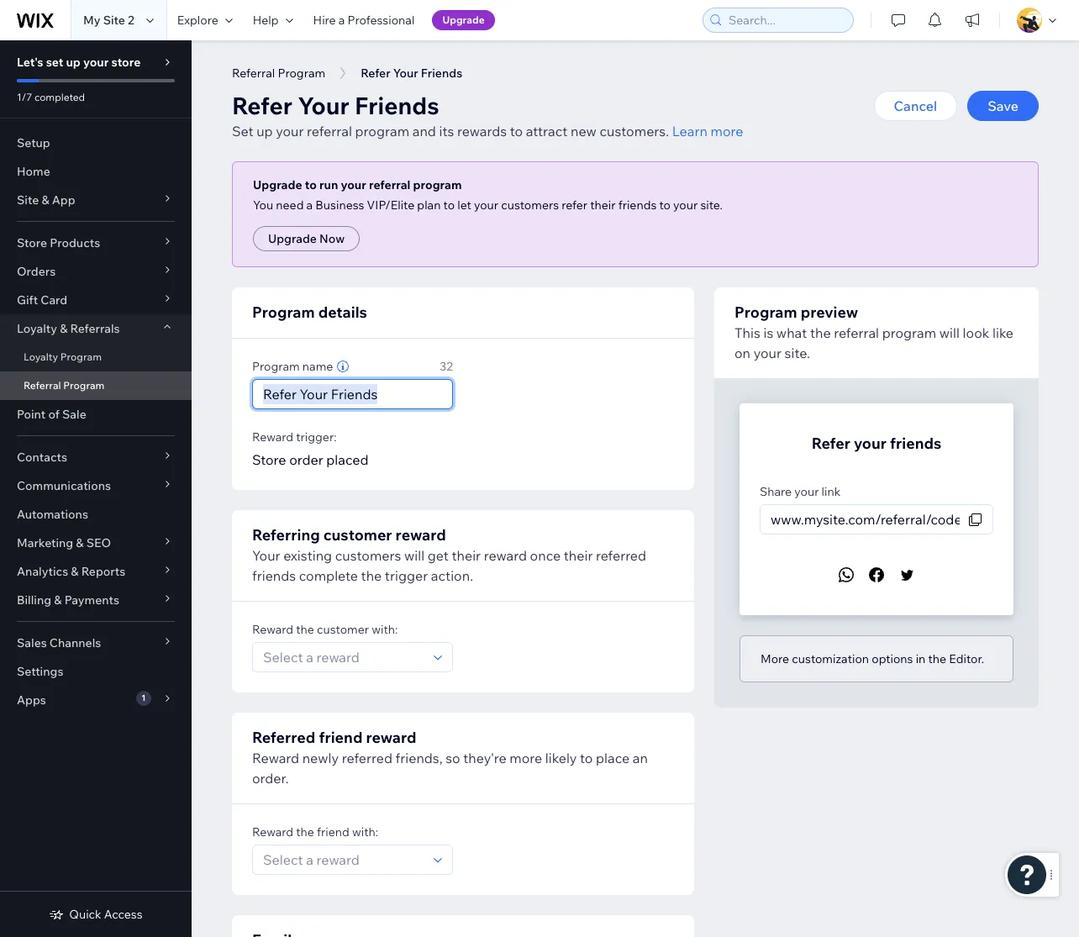 Task type: describe. For each thing, give the bounding box(es) containing it.
referral inside upgrade to run your referral program you need a business vip/elite plan to let your customers refer their friends to your site.
[[369, 177, 411, 193]]

program inside upgrade to run your referral program you need a business vip/elite plan to let your customers refer their friends to your site.
[[413, 177, 462, 193]]

set
[[46, 55, 63, 70]]

referral for refer
[[307, 123, 352, 140]]

an
[[633, 750, 648, 767]]

reward for customer
[[252, 622, 294, 637]]

your inside referring customer reward your existing customers will get their reward once their referred friends complete the trigger action.
[[252, 547, 281, 564]]

refer for refer your friends
[[361, 66, 391, 81]]

friends for refer your friends set up your referral program and its rewards to attract new customers. learn more
[[355, 91, 439, 120]]

hire
[[313, 13, 336, 28]]

Share your link field
[[766, 505, 963, 534]]

loyalty program link
[[0, 343, 192, 372]]

1 vertical spatial customer
[[317, 622, 369, 637]]

reward for store
[[252, 430, 294, 445]]

save button
[[968, 91, 1039, 121]]

program inside "link"
[[60, 351, 102, 363]]

upgrade now
[[268, 231, 345, 246]]

apps
[[17, 693, 46, 708]]

1 vertical spatial reward
[[484, 547, 527, 564]]

more inside referred friend reward reward newly referred friends, so they're more likely to place an order.
[[510, 750, 543, 767]]

reward the friend with:
[[252, 825, 379, 840]]

analytics
[[17, 564, 68, 579]]

their up action.
[[452, 547, 481, 564]]

store products button
[[0, 229, 192, 257]]

marketing & seo button
[[0, 529, 192, 558]]

upgrade now button
[[253, 226, 360, 251]]

billing & payments button
[[0, 586, 192, 615]]

& for analytics
[[71, 564, 79, 579]]

will inside 'program preview this is what the referral program will look like on your site.'
[[940, 325, 960, 341]]

reward inside referred friend reward reward newly referred friends, so they're more likely to place an order.
[[252, 750, 299, 767]]

their inside upgrade to run your referral program you need a business vip/elite plan to let your customers refer their friends to your site.
[[591, 198, 616, 213]]

refer your friends
[[361, 66, 463, 81]]

2
[[128, 13, 134, 28]]

your inside sidebar element
[[83, 55, 109, 70]]

my
[[83, 13, 101, 28]]

referral program for referral program button
[[232, 66, 326, 81]]

referral for referral program button
[[232, 66, 275, 81]]

refer your friends button
[[353, 61, 471, 86]]

link
[[822, 484, 841, 500]]

get
[[428, 547, 449, 564]]

look
[[963, 325, 990, 341]]

to left run
[[305, 177, 317, 193]]

to inside refer your friends set up your referral program and its rewards to attract new customers. learn more
[[510, 123, 523, 140]]

name
[[303, 359, 333, 374]]

up inside sidebar element
[[66, 55, 81, 70]]

card
[[41, 293, 67, 308]]

program up sale
[[63, 379, 105, 392]]

trigger:
[[296, 430, 337, 445]]

customers.
[[600, 123, 670, 140]]

referred inside referred friend reward reward newly referred friends, so they're more likely to place an order.
[[342, 750, 393, 767]]

options
[[872, 652, 914, 667]]

referring customer reward your existing customers will get their reward once their referred friends complete the trigger action.
[[252, 526, 647, 584]]

save
[[988, 98, 1019, 114]]

customer inside referring customer reward your existing customers will get their reward once their referred friends complete the trigger action.
[[324, 526, 392, 545]]

friends inside upgrade to run your referral program you need a business vip/elite plan to let your customers refer their friends to your site.
[[619, 198, 657, 213]]

quick
[[69, 907, 101, 923]]

customization
[[792, 652, 870, 667]]

referral for referral program link
[[24, 379, 61, 392]]

their right the once
[[564, 547, 593, 564]]

refer for refer your friends set up your referral program and its rewards to attract new customers. learn more
[[232, 91, 293, 120]]

the inside 'program preview this is what the referral program will look like on your site.'
[[811, 325, 831, 341]]

your inside 'program preview this is what the referral program will look like on your site.'
[[754, 345, 782, 362]]

new
[[571, 123, 597, 140]]

setup link
[[0, 129, 192, 157]]

sidebar element
[[0, 40, 192, 938]]

your down learn
[[674, 198, 698, 213]]

site & app
[[17, 193, 75, 208]]

program inside 'program preview this is what the referral program will look like on your site.'
[[735, 303, 798, 322]]

quick access
[[69, 907, 143, 923]]

site & app button
[[0, 186, 192, 214]]

store
[[111, 55, 141, 70]]

hire a professional link
[[303, 0, 425, 40]]

your up business
[[341, 177, 367, 193]]

of
[[48, 407, 60, 422]]

attract
[[526, 123, 568, 140]]

what
[[777, 325, 808, 341]]

run
[[320, 177, 338, 193]]

contacts button
[[0, 443, 192, 472]]

share
[[760, 484, 792, 500]]

now
[[320, 231, 345, 246]]

settings
[[17, 664, 63, 680]]

automations link
[[0, 500, 192, 529]]

refer for refer your friends
[[812, 434, 851, 453]]

point of sale
[[17, 407, 86, 422]]

to left let at the left
[[444, 198, 455, 213]]

details
[[318, 303, 367, 322]]

& for site
[[42, 193, 49, 208]]

2 horizontal spatial friends
[[891, 434, 942, 453]]

sales
[[17, 636, 47, 651]]

friend inside referred friend reward reward newly referred friends, so they're more likely to place an order.
[[319, 728, 363, 748]]

is
[[764, 325, 774, 341]]

home link
[[0, 157, 192, 186]]

up inside refer your friends set up your referral program and its rewards to attract new customers. learn more
[[257, 123, 273, 140]]

the inside referring customer reward your existing customers will get their reward once their referred friends complete the trigger action.
[[361, 568, 382, 584]]

gift card button
[[0, 286, 192, 315]]

order
[[289, 452, 324, 468]]

loyalty for loyalty & referrals
[[17, 321, 57, 336]]

customers inside upgrade to run your referral program you need a business vip/elite plan to let your customers refer their friends to your site.
[[501, 198, 559, 213]]

your for refer your friends
[[393, 66, 419, 81]]

more customization options in the editor.
[[761, 652, 985, 667]]

will inside referring customer reward your existing customers will get their reward once their referred friends complete the trigger action.
[[405, 547, 425, 564]]

cancel
[[894, 98, 938, 114]]

Reward the friend with: field
[[258, 846, 429, 875]]

newly
[[302, 750, 339, 767]]

so
[[446, 750, 461, 767]]

billing
[[17, 593, 51, 608]]

channels
[[49, 636, 101, 651]]

orders
[[17, 264, 56, 279]]

& for marketing
[[76, 536, 84, 551]]

analytics & reports
[[17, 564, 125, 579]]

loyalty program
[[24, 351, 102, 363]]

with: for customer
[[372, 622, 398, 637]]

program details
[[252, 303, 367, 322]]

reports
[[81, 564, 125, 579]]

communications
[[17, 479, 111, 494]]

this
[[735, 325, 761, 341]]

sales channels button
[[0, 629, 192, 658]]

reward for friend
[[252, 825, 294, 840]]

& for loyalty
[[60, 321, 68, 336]]

more inside refer your friends set up your referral program and its rewards to attract new customers. learn more
[[711, 123, 744, 140]]

program for refer your friends
[[355, 123, 410, 140]]

your inside refer your friends set up your referral program and its rewards to attract new customers. learn more
[[276, 123, 304, 140]]



Task type: locate. For each thing, give the bounding box(es) containing it.
friends down the refer your friends button
[[355, 91, 439, 120]]

0 vertical spatial friend
[[319, 728, 363, 748]]

1 horizontal spatial referral
[[232, 66, 275, 81]]

reward up get
[[396, 526, 446, 545]]

0 horizontal spatial site
[[17, 193, 39, 208]]

your for refer your friends set up your referral program and its rewards to attract new customers. learn more
[[298, 91, 350, 120]]

referral up vip/elite
[[369, 177, 411, 193]]

& inside dropdown button
[[71, 564, 79, 579]]

1 vertical spatial site.
[[785, 345, 811, 362]]

let
[[458, 198, 472, 213]]

upgrade for upgrade now
[[268, 231, 317, 246]]

0 horizontal spatial customers
[[335, 547, 402, 564]]

0 horizontal spatial a
[[307, 198, 313, 213]]

0 vertical spatial reward
[[396, 526, 446, 545]]

gift
[[17, 293, 38, 308]]

1 vertical spatial refer
[[232, 91, 293, 120]]

0 horizontal spatial referral program
[[24, 379, 105, 392]]

2 vertical spatial upgrade
[[268, 231, 317, 246]]

store left order
[[252, 452, 286, 468]]

customers inside referring customer reward your existing customers will get their reward once their referred friends complete the trigger action.
[[335, 547, 402, 564]]

site left 2
[[103, 13, 125, 28]]

like
[[993, 325, 1014, 341]]

your inside button
[[393, 66, 419, 81]]

your
[[83, 55, 109, 70], [276, 123, 304, 140], [341, 177, 367, 193], [474, 198, 499, 213], [674, 198, 698, 213], [754, 345, 782, 362], [854, 434, 887, 453], [795, 484, 820, 500]]

a right hire
[[339, 13, 345, 28]]

reward down order.
[[252, 825, 294, 840]]

referral up run
[[307, 123, 352, 140]]

1/7 completed
[[17, 91, 85, 103]]

friends inside referring customer reward your existing customers will get their reward once their referred friends complete the trigger action.
[[252, 568, 296, 584]]

help
[[253, 13, 279, 28]]

referral inside button
[[232, 66, 275, 81]]

your down referring
[[252, 547, 281, 564]]

1 horizontal spatial referred
[[596, 547, 647, 564]]

program up plan
[[413, 177, 462, 193]]

& right billing
[[54, 593, 62, 608]]

with: up reward the friend with: 'field'
[[352, 825, 379, 840]]

1 horizontal spatial refer
[[361, 66, 391, 81]]

customer up complete
[[324, 526, 392, 545]]

referring
[[252, 526, 320, 545]]

need
[[276, 198, 304, 213]]

referred right the once
[[596, 547, 647, 564]]

1 vertical spatial customers
[[335, 547, 402, 564]]

your up the share your link field
[[854, 434, 887, 453]]

analytics & reports button
[[0, 558, 192, 586]]

referred
[[596, 547, 647, 564], [342, 750, 393, 767]]

on
[[735, 345, 751, 362]]

1 vertical spatial site
[[17, 193, 39, 208]]

program up program name
[[252, 303, 315, 322]]

refer up set
[[232, 91, 293, 120]]

refer
[[361, 66, 391, 81], [232, 91, 293, 120], [812, 434, 851, 453]]

to right likely
[[580, 750, 593, 767]]

your inside refer your friends set up your referral program and its rewards to attract new customers. learn more
[[298, 91, 350, 120]]

0 horizontal spatial up
[[66, 55, 81, 70]]

1 vertical spatial will
[[405, 547, 425, 564]]

upgrade for upgrade to run your referral program you need a business vip/elite plan to let your customers refer their friends to your site.
[[253, 177, 302, 193]]

friends down the upgrade button
[[421, 66, 463, 81]]

their right refer
[[591, 198, 616, 213]]

0 vertical spatial referral program
[[232, 66, 326, 81]]

refer inside button
[[361, 66, 391, 81]]

1 horizontal spatial site.
[[785, 345, 811, 362]]

gift card
[[17, 293, 67, 308]]

in
[[916, 652, 926, 667]]

orders button
[[0, 257, 192, 286]]

Search... field
[[724, 8, 849, 32]]

loyalty inside dropdown button
[[17, 321, 57, 336]]

home
[[17, 164, 50, 179]]

friends,
[[396, 750, 443, 767]]

1 horizontal spatial site
[[103, 13, 125, 28]]

program down hire
[[278, 66, 326, 81]]

store up orders
[[17, 235, 47, 251]]

a inside upgrade to run your referral program you need a business vip/elite plan to let your customers refer their friends to your site.
[[307, 198, 313, 213]]

preview
[[801, 303, 859, 322]]

0 vertical spatial customer
[[324, 526, 392, 545]]

referral up point of sale
[[24, 379, 61, 392]]

the right in in the right bottom of the page
[[929, 652, 947, 667]]

program for program preview
[[883, 325, 937, 341]]

once
[[530, 547, 561, 564]]

upgrade up need
[[253, 177, 302, 193]]

will
[[940, 325, 960, 341], [405, 547, 425, 564]]

0 vertical spatial store
[[17, 235, 47, 251]]

2 vertical spatial refer
[[812, 434, 851, 453]]

loyalty
[[17, 321, 57, 336], [24, 351, 58, 363]]

point
[[17, 407, 46, 422]]

a right need
[[307, 198, 313, 213]]

0 vertical spatial up
[[66, 55, 81, 70]]

billing & payments
[[17, 593, 119, 608]]

2 horizontal spatial your
[[393, 66, 419, 81]]

referral program inside sidebar element
[[24, 379, 105, 392]]

1 vertical spatial referral program
[[24, 379, 105, 392]]

reward for referring customer reward
[[396, 526, 446, 545]]

2 vertical spatial reward
[[366, 728, 417, 748]]

site. inside 'program preview this is what the referral program will look like on your site.'
[[785, 345, 811, 362]]

reward
[[252, 430, 294, 445], [252, 622, 294, 637], [252, 750, 299, 767], [252, 825, 294, 840]]

marketing & seo
[[17, 536, 111, 551]]

0 horizontal spatial site.
[[701, 198, 723, 213]]

1 horizontal spatial more
[[711, 123, 744, 140]]

plan
[[417, 198, 441, 213]]

0 vertical spatial upgrade
[[443, 13, 485, 26]]

upgrade down need
[[268, 231, 317, 246]]

1 vertical spatial friend
[[317, 825, 350, 840]]

1 vertical spatial your
[[298, 91, 350, 120]]

referral program button
[[224, 61, 334, 86]]

loyalty down 'gift card'
[[17, 321, 57, 336]]

0 vertical spatial refer
[[361, 66, 391, 81]]

the up reward the customer with: field
[[296, 622, 314, 637]]

customers left refer
[[501, 198, 559, 213]]

likely
[[546, 750, 577, 767]]

friends inside refer your friends set up your referral program and its rewards to attract new customers. learn more
[[355, 91, 439, 120]]

site inside dropdown button
[[17, 193, 39, 208]]

business
[[316, 198, 365, 213]]

1 vertical spatial store
[[252, 452, 286, 468]]

friends for refer your friends
[[421, 66, 463, 81]]

complete
[[299, 568, 358, 584]]

program left and
[[355, 123, 410, 140]]

program up is
[[735, 303, 798, 322]]

program inside refer your friends set up your referral program and its rewards to attract new customers. learn more
[[355, 123, 410, 140]]

site. inside upgrade to run your referral program you need a business vip/elite plan to let your customers refer their friends to your site.
[[701, 198, 723, 213]]

3 reward from the top
[[252, 750, 299, 767]]

customers
[[501, 198, 559, 213], [335, 547, 402, 564]]

referred inside referring customer reward your existing customers will get their reward once their referred friends complete the trigger action.
[[596, 547, 647, 564]]

0 vertical spatial a
[[339, 13, 345, 28]]

0 vertical spatial loyalty
[[17, 321, 57, 336]]

referral down preview
[[834, 325, 880, 341]]

your left link
[[795, 484, 820, 500]]

your down professional
[[393, 66, 419, 81]]

referred
[[252, 728, 316, 748]]

& left app
[[42, 193, 49, 208]]

share your link
[[760, 484, 841, 500]]

referral program for referral program link
[[24, 379, 105, 392]]

to down customers.
[[660, 198, 671, 213]]

2 horizontal spatial program
[[883, 325, 937, 341]]

the up reward the friend with: 'field'
[[296, 825, 314, 840]]

communications button
[[0, 472, 192, 500]]

0 vertical spatial site
[[103, 13, 125, 28]]

let's
[[17, 55, 43, 70]]

1 horizontal spatial friends
[[619, 198, 657, 213]]

reward up order.
[[252, 750, 299, 767]]

0 vertical spatial will
[[940, 325, 960, 341]]

1 horizontal spatial referral program
[[232, 66, 326, 81]]

your down is
[[754, 345, 782, 362]]

Program name field
[[258, 380, 447, 409]]

1
[[141, 693, 146, 704]]

referrals
[[70, 321, 120, 336]]

upgrade for upgrade
[[443, 13, 485, 26]]

1 horizontal spatial customers
[[501, 198, 559, 213]]

site. down learn more link
[[701, 198, 723, 213]]

0 horizontal spatial store
[[17, 235, 47, 251]]

referred right newly on the left of page
[[342, 750, 393, 767]]

will left the 'look'
[[940, 325, 960, 341]]

1 horizontal spatial program
[[413, 177, 462, 193]]

reward for referred friend reward
[[366, 728, 417, 748]]

upgrade inside upgrade to run your referral program you need a business vip/elite plan to let your customers refer their friends to your site.
[[253, 177, 302, 193]]

the down preview
[[811, 325, 831, 341]]

refer inside refer your friends set up your referral program and its rewards to attract new customers. learn more
[[232, 91, 293, 120]]

4 reward from the top
[[252, 825, 294, 840]]

32
[[440, 359, 453, 374]]

1 vertical spatial more
[[510, 750, 543, 767]]

reward up order
[[252, 430, 294, 445]]

0 horizontal spatial referral
[[24, 379, 61, 392]]

2 horizontal spatial refer
[[812, 434, 851, 453]]

2 vertical spatial friends
[[252, 568, 296, 584]]

site.
[[701, 198, 723, 213], [785, 345, 811, 362]]

up
[[66, 55, 81, 70], [257, 123, 273, 140]]

learn
[[673, 123, 708, 140]]

program down loyalty & referrals
[[60, 351, 102, 363]]

customer
[[324, 526, 392, 545], [317, 622, 369, 637]]

1 vertical spatial loyalty
[[24, 351, 58, 363]]

more left likely
[[510, 750, 543, 767]]

reward the customer with:
[[252, 622, 398, 637]]

refer your friends set up your referral program and its rewards to attract new customers. learn more
[[232, 91, 744, 140]]

0 horizontal spatial will
[[405, 547, 425, 564]]

set
[[232, 123, 254, 140]]

2 vertical spatial referral
[[834, 325, 880, 341]]

your down referral program button
[[298, 91, 350, 120]]

referral program down loyalty program
[[24, 379, 105, 392]]

program preview this is what the referral program will look like on your site.
[[735, 303, 1014, 362]]

1 vertical spatial referral
[[24, 379, 61, 392]]

0 horizontal spatial friends
[[252, 568, 296, 584]]

referral inside 'program preview this is what the referral program will look like on your site.'
[[834, 325, 880, 341]]

store inside store products dropdown button
[[17, 235, 47, 251]]

upgrade to run your referral program you need a business vip/elite plan to let your customers refer their friends to your site.
[[253, 177, 723, 213]]

your left store
[[83, 55, 109, 70]]

friends
[[619, 198, 657, 213], [891, 434, 942, 453], [252, 568, 296, 584]]

0 vertical spatial your
[[393, 66, 419, 81]]

1 reward from the top
[[252, 430, 294, 445]]

reward inside referred friend reward reward newly referred friends, so they're more likely to place an order.
[[366, 728, 417, 748]]

referral for program
[[834, 325, 880, 341]]

& left the reports
[[71, 564, 79, 579]]

editor.
[[950, 652, 985, 667]]

upgrade
[[443, 13, 485, 26], [253, 177, 302, 193], [268, 231, 317, 246]]

your right set
[[276, 123, 304, 140]]

2 reward from the top
[[252, 622, 294, 637]]

order.
[[252, 770, 289, 787]]

0 vertical spatial referred
[[596, 547, 647, 564]]

1 vertical spatial upgrade
[[253, 177, 302, 193]]

their
[[591, 198, 616, 213], [452, 547, 481, 564], [564, 547, 593, 564]]

0 vertical spatial referral
[[307, 123, 352, 140]]

0 vertical spatial with:
[[372, 622, 398, 637]]

1 horizontal spatial referral
[[369, 177, 411, 193]]

0 horizontal spatial more
[[510, 750, 543, 767]]

program name
[[252, 359, 333, 374]]

store inside reward trigger: store order placed
[[252, 452, 286, 468]]

referral program down help "button"
[[232, 66, 326, 81]]

2 vertical spatial program
[[883, 325, 937, 341]]

reward inside reward trigger: store order placed
[[252, 430, 294, 445]]

0 vertical spatial customers
[[501, 198, 559, 213]]

referral down help
[[232, 66, 275, 81]]

1 vertical spatial friends
[[891, 434, 942, 453]]

reward up reward the customer with: field
[[252, 622, 294, 637]]

referral program inside button
[[232, 66, 326, 81]]

help button
[[243, 0, 303, 40]]

program inside 'program preview this is what the referral program will look like on your site.'
[[883, 325, 937, 341]]

store products
[[17, 235, 100, 251]]

to inside referred friend reward reward newly referred friends, so they're more likely to place an order.
[[580, 750, 593, 767]]

2 horizontal spatial referral
[[834, 325, 880, 341]]

0 vertical spatial program
[[355, 123, 410, 140]]

with: up reward the customer with: field
[[372, 622, 398, 637]]

& left seo
[[76, 536, 84, 551]]

app
[[52, 193, 75, 208]]

reward left the once
[[484, 547, 527, 564]]

2 vertical spatial your
[[252, 547, 281, 564]]

0 horizontal spatial refer
[[232, 91, 293, 120]]

more right learn
[[711, 123, 744, 140]]

upgrade up refer your friends
[[443, 13, 485, 26]]

program left the 'look'
[[883, 325, 937, 341]]

1 horizontal spatial your
[[298, 91, 350, 120]]

referral inside sidebar element
[[24, 379, 61, 392]]

the
[[811, 325, 831, 341], [361, 568, 382, 584], [296, 622, 314, 637], [929, 652, 947, 667], [296, 825, 314, 840]]

with:
[[372, 622, 398, 637], [352, 825, 379, 840]]

marketing
[[17, 536, 73, 551]]

& up loyalty program
[[60, 321, 68, 336]]

0 vertical spatial site.
[[701, 198, 723, 213]]

friend up reward the friend with: 'field'
[[317, 825, 350, 840]]

with: for friend
[[352, 825, 379, 840]]

1 vertical spatial program
[[413, 177, 462, 193]]

refer down professional
[[361, 66, 391, 81]]

0 vertical spatial friends
[[619, 198, 657, 213]]

program inside button
[[278, 66, 326, 81]]

1 horizontal spatial up
[[257, 123, 273, 140]]

1 horizontal spatial store
[[252, 452, 286, 468]]

to left attract
[[510, 123, 523, 140]]

0 vertical spatial friends
[[421, 66, 463, 81]]

1 horizontal spatial a
[[339, 13, 345, 28]]

they're
[[464, 750, 507, 767]]

customers up trigger on the left
[[335, 547, 402, 564]]

reward up friends,
[[366, 728, 417, 748]]

seo
[[86, 536, 111, 551]]

refer up link
[[812, 434, 851, 453]]

program left the name
[[252, 359, 300, 374]]

0 horizontal spatial referral
[[307, 123, 352, 140]]

site. down 'what'
[[785, 345, 811, 362]]

site down home
[[17, 193, 39, 208]]

0 horizontal spatial program
[[355, 123, 410, 140]]

0 horizontal spatial your
[[252, 547, 281, 564]]

place
[[596, 750, 630, 767]]

1 vertical spatial friends
[[355, 91, 439, 120]]

Reward the customer with: field
[[258, 643, 429, 672]]

action.
[[431, 568, 474, 584]]

loyalty inside "link"
[[24, 351, 58, 363]]

placed
[[327, 452, 369, 468]]

will up trigger on the left
[[405, 547, 425, 564]]

payments
[[64, 593, 119, 608]]

friend up newly on the left of page
[[319, 728, 363, 748]]

completed
[[34, 91, 85, 103]]

refer
[[562, 198, 588, 213]]

1 vertical spatial with:
[[352, 825, 379, 840]]

1 vertical spatial up
[[257, 123, 273, 140]]

referral inside refer your friends set up your referral program and its rewards to attract new customers. learn more
[[307, 123, 352, 140]]

1 vertical spatial a
[[307, 198, 313, 213]]

access
[[104, 907, 143, 923]]

customer up reward the customer with: field
[[317, 622, 369, 637]]

referral
[[307, 123, 352, 140], [369, 177, 411, 193], [834, 325, 880, 341]]

the left trigger on the left
[[361, 568, 382, 584]]

1 vertical spatial referral
[[369, 177, 411, 193]]

1 horizontal spatial will
[[940, 325, 960, 341]]

0 vertical spatial more
[[711, 123, 744, 140]]

loyalty for loyalty program
[[24, 351, 58, 363]]

trigger
[[385, 568, 428, 584]]

friends inside button
[[421, 66, 463, 81]]

point of sale link
[[0, 400, 192, 429]]

& for billing
[[54, 593, 62, 608]]

upgrade button
[[433, 10, 495, 30]]

1 vertical spatial referred
[[342, 750, 393, 767]]

loyalty down loyalty & referrals
[[24, 351, 58, 363]]

0 vertical spatial referral
[[232, 66, 275, 81]]

learn more link
[[673, 121, 744, 141]]

0 horizontal spatial referred
[[342, 750, 393, 767]]

your right let at the left
[[474, 198, 499, 213]]



Task type: vqa. For each thing, say whether or not it's contained in the screenshot.
'add'
no



